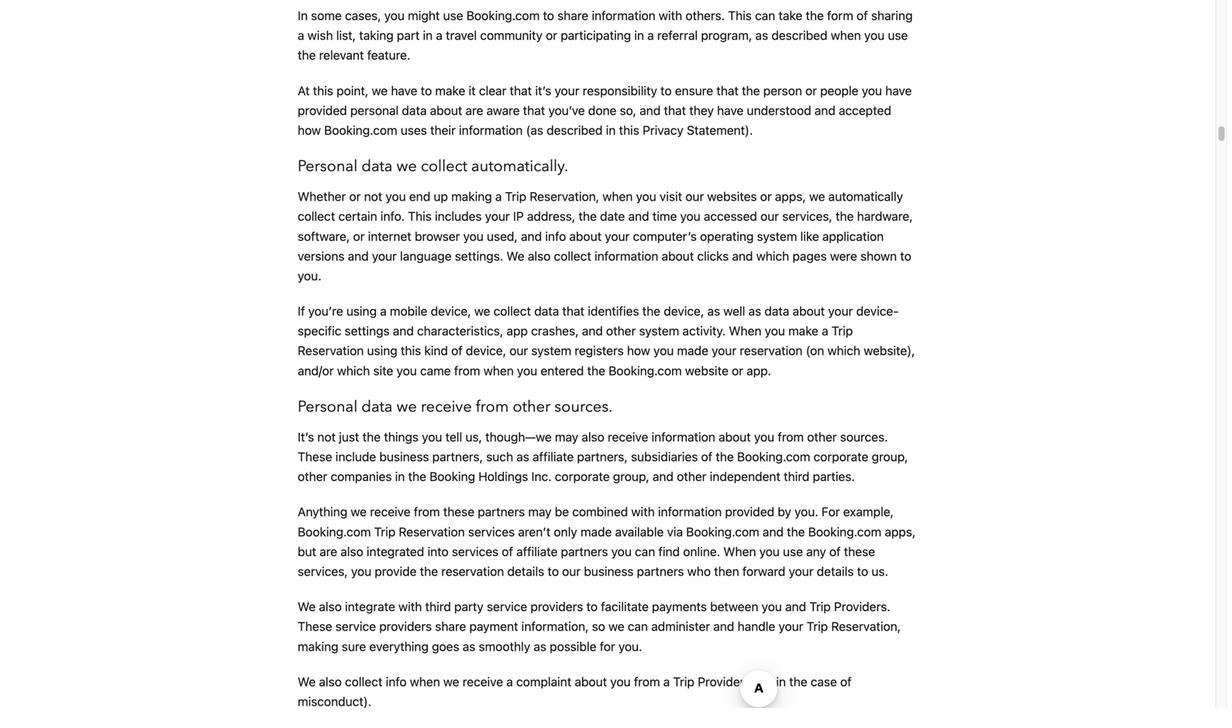 Task type: vqa. For each thing, say whether or not it's contained in the screenshot.
Central America 'BUTTON'
no



Task type: locate. For each thing, give the bounding box(es) containing it.
understood
[[747, 103, 811, 118]]

1 vertical spatial this
[[619, 123, 639, 138]]

0 horizontal spatial partners
[[478, 505, 525, 520]]

independent
[[710, 469, 781, 484]]

0 vertical spatial service
[[487, 600, 527, 614]]

app
[[507, 324, 528, 338]]

our inside if you're using a mobile device, we collect data that identifies the device, as well as data about your device- specific settings and characteristics, app crashes, and other system activity. when you make a trip reservation using this kind of device, our system registers how you made your reservation (on which website), and/or which site you came from when you entered the booking.com website or app.
[[509, 344, 528, 358]]

described
[[772, 28, 828, 43], [547, 123, 603, 138]]

when
[[729, 324, 762, 338], [723, 544, 756, 559]]

0 horizontal spatial info
[[386, 675, 407, 689]]

or inside the in some cases, you might use booking.com to share information with others. this can take the form of sharing a wish list, taking part in a travel community or participating in a referral program, as described when you use the relevant feature.
[[546, 28, 557, 43]]

list,
[[336, 28, 356, 43]]

reservation
[[298, 344, 364, 358], [399, 525, 465, 539]]

service
[[487, 600, 527, 614], [336, 620, 376, 634]]

1 vertical spatial these
[[844, 544, 875, 559]]

also down entered
[[582, 430, 604, 445]]

information down aware
[[459, 123, 523, 138]]

as
[[755, 28, 768, 43], [707, 304, 720, 319], [748, 304, 761, 319], [516, 450, 529, 464], [463, 639, 475, 654], [534, 639, 546, 654]]

our
[[686, 189, 704, 204], [760, 209, 779, 224], [509, 344, 528, 358], [562, 564, 581, 579]]

clear
[[479, 83, 506, 98]]

2 personal from the top
[[298, 396, 358, 418]]

0 vertical spatial partners
[[478, 505, 525, 520]]

are right but
[[320, 544, 337, 559]]

other down identifies
[[606, 324, 636, 338]]

partners,
[[432, 450, 483, 464], [577, 450, 628, 464]]

0 horizontal spatial these
[[443, 505, 474, 520]]

you inside we also collect info when we receive a complaint about you from a trip provider (e.g. in the case of misconduct).
[[610, 675, 631, 689]]

1 horizontal spatial are
[[466, 103, 483, 118]]

1 vertical spatial how
[[627, 344, 650, 358]]

you.
[[298, 269, 321, 283], [795, 505, 818, 520], [618, 639, 642, 654]]

have up accepted
[[885, 83, 912, 98]]

2 horizontal spatial system
[[757, 229, 797, 244]]

1 vertical spatial apps,
[[885, 525, 916, 539]]

to up so
[[586, 600, 598, 614]]

to inside whether or not you end up making a trip reservation, when you visit our websites or apps, we automatically collect certain info. this includes your ip address, the date and time you accessed our services, the hardware, software, or internet browser you used, and info about your computer's operating system like application versions and your language settings. we also collect information about clicks and which pages were shown to you.
[[900, 249, 912, 263]]

third left "party"
[[425, 600, 451, 614]]

everything
[[369, 639, 429, 654]]

1 vertical spatial share
[[435, 620, 466, 634]]

0 vertical spatial info
[[545, 229, 566, 244]]

from inside the it's not just the things you tell us, though—we may also receive information about you from other sources. these include business partners, such as affiliate partners, subsidiaries of the booking.com corporate group, other companies in the booking holdings inc. corporate group, and other independent third parties.
[[778, 430, 804, 445]]

0 horizontal spatial partners,
[[432, 450, 483, 464]]

0 vertical spatial affiliate
[[533, 450, 574, 464]]

corporate up 'combined'
[[555, 469, 610, 484]]

a left complaint
[[506, 675, 513, 689]]

about inside we also collect info when we receive a complaint about you from a trip provider (e.g. in the case of misconduct).
[[575, 675, 607, 689]]

partners, down tell
[[432, 450, 483, 464]]

collect down whether
[[298, 209, 335, 224]]

we inside whether or not you end up making a trip reservation, when you visit our websites or apps, we automatically collect certain info. this includes your ip address, the date and time you accessed our services, the hardware, software, or internet browser you used, and info about your computer's operating system like application versions and your language settings. we also collect information about clicks and which pages were shown to you.
[[507, 249, 525, 263]]

0 vertical spatial with
[[659, 8, 682, 23]]

info
[[545, 229, 566, 244], [386, 675, 407, 689]]

0 horizontal spatial details
[[507, 564, 544, 579]]

2 horizontal spatial partners
[[637, 564, 684, 579]]

can left take
[[755, 8, 775, 23]]

visit
[[660, 189, 682, 204]]

0 vertical spatial business
[[379, 450, 429, 464]]

also left integrated
[[341, 544, 363, 559]]

1 horizontal spatial reservation
[[740, 344, 803, 358]]

in inside we also collect info when we receive a complaint about you from a trip provider (e.g. in the case of misconduct).
[[776, 675, 786, 689]]

these
[[298, 450, 332, 464], [298, 620, 332, 634]]

this up program,
[[728, 8, 752, 23]]

tell
[[445, 430, 462, 445]]

your inside we also integrate with third party service providers to facilitate payments between you and trip providers. these service providers share payment information, so we can administer and handle your trip reservation, making sure everything goes as smoothly as possible for you.
[[779, 620, 803, 634]]

making inside whether or not you end up making a trip reservation, when you visit our websites or apps, we automatically collect certain info. this includes your ip address, the date and time you accessed our services, the hardware, software, or internet browser you used, and info about your computer's operating system like application versions and your language settings. we also collect information about clicks and which pages were shown to you.
[[451, 189, 492, 204]]

0 vertical spatial using
[[346, 304, 377, 319]]

reservation, up address,
[[530, 189, 599, 204]]

1 horizontal spatial you.
[[618, 639, 642, 654]]

done
[[588, 103, 617, 118]]

our down only
[[562, 564, 581, 579]]

website),
[[864, 344, 915, 358]]

data up uses
[[402, 103, 427, 118]]

also inside we also collect info when we receive a complaint about you from a trip provider (e.g. in the case of misconduct).
[[319, 675, 342, 689]]

reservation, down providers.
[[831, 620, 901, 634]]

and down between
[[713, 620, 734, 634]]

1 horizontal spatial partners,
[[577, 450, 628, 464]]

your down internet at the top left
[[372, 249, 397, 263]]

and inside the it's not just the things you tell us, though—we may also receive information about you from other sources. these include business partners, such as affiliate partners, subsidiaries of the booking.com corporate group, other companies in the booking holdings inc. corporate group, and other independent third parties.
[[653, 469, 674, 484]]

apps,
[[775, 189, 806, 204], [885, 525, 916, 539]]

making
[[451, 189, 492, 204], [298, 639, 338, 654]]

making inside we also integrate with third party service providers to facilitate payments between you and trip providers. these service providers share payment information, so we can administer and handle your trip reservation, making sure everything goes as smoothly as possible for you.
[[298, 639, 338, 654]]

we also collect info when we receive a complaint about you from a trip provider (e.g. in the case of misconduct).
[[298, 675, 852, 709]]

it's
[[298, 430, 314, 445]]

0 vertical spatial reservation
[[740, 344, 803, 358]]

when up then at the right of page
[[723, 544, 756, 559]]

1 vertical spatial make
[[788, 324, 819, 338]]

partners down holdings in the left of the page
[[478, 505, 525, 520]]

share
[[557, 8, 589, 23], [435, 620, 466, 634]]

1 horizontal spatial system
[[639, 324, 679, 338]]

booking.com
[[466, 8, 540, 23], [324, 123, 397, 138], [609, 363, 682, 378], [737, 450, 810, 464], [298, 525, 371, 539], [686, 525, 759, 539], [808, 525, 882, 539]]

about down for
[[575, 675, 607, 689]]

referral
[[657, 28, 698, 43]]

it's not just the things you tell us, though—we may also receive information about you from other sources. these include business partners, such as affiliate partners, subsidiaries of the booking.com corporate group, other companies in the booking holdings inc. corporate group, and other independent third parties.
[[298, 430, 908, 484]]

1 horizontal spatial third
[[784, 469, 810, 484]]

by
[[778, 505, 791, 520]]

info inside we also collect info when we receive a complaint about you from a trip provider (e.g. in the case of misconduct).
[[386, 675, 407, 689]]

we inside anything we receive from these partners may be combined with information provided by you. for example, booking.com trip reservation services aren't only made available via booking.com and the booking.com apps, but are also integrated into services of affiliate partners you can find online. when you use any of these services, you provide the reservation details to our business partners who then forward your details to us.
[[351, 505, 367, 520]]

collect
[[421, 156, 467, 177], [298, 209, 335, 224], [554, 249, 591, 263], [494, 304, 531, 319], [345, 675, 383, 689]]

personal for personal data we receive from other sources.
[[298, 396, 358, 418]]

from
[[454, 363, 480, 378], [476, 396, 509, 418], [778, 430, 804, 445], [414, 505, 440, 520], [634, 675, 660, 689]]

payment
[[469, 620, 518, 634]]

1 vertical spatial are
[[320, 544, 337, 559]]

automatically.
[[471, 156, 568, 177]]

1 vertical spatial third
[[425, 600, 451, 614]]

1 horizontal spatial make
[[788, 324, 819, 338]]

0 horizontal spatial services,
[[298, 564, 348, 579]]

0 horizontal spatial this
[[408, 209, 432, 224]]

apps, down example,
[[885, 525, 916, 539]]

0 horizontal spatial described
[[547, 123, 603, 138]]

participating
[[561, 28, 631, 43]]

not inside whether or not you end up making a trip reservation, when you visit our websites or apps, we automatically collect certain info. this includes your ip address, the date and time you accessed our services, the hardware, software, or internet browser you used, and info about your computer's operating system like application versions and your language settings. we also collect information about clicks and which pages were shown to you.
[[364, 189, 382, 204]]

of right into
[[502, 544, 513, 559]]

about
[[430, 103, 462, 118], [569, 229, 602, 244], [662, 249, 694, 263], [793, 304, 825, 319], [719, 430, 751, 445], [575, 675, 607, 689]]

when inside the in some cases, you might use booking.com to share information with others. this can take the form of sharing a wish list, taking part in a travel community or participating in a referral program, as described when you use the relevant feature.
[[831, 28, 861, 43]]

you down sharing
[[864, 28, 885, 43]]

from right the came
[[454, 363, 480, 378]]

service up 'payment'
[[487, 600, 527, 614]]

1 vertical spatial not
[[317, 430, 336, 445]]

1 vertical spatial you.
[[795, 505, 818, 520]]

0 vertical spatial reservation
[[298, 344, 364, 358]]

can down available
[[635, 544, 655, 559]]

when
[[831, 28, 861, 43], [603, 189, 633, 204], [484, 363, 514, 378], [410, 675, 440, 689]]

can inside we also integrate with third party service providers to facilitate payments between you and trip providers. these service providers share payment information, so we can administer and handle your trip reservation, making sure everything goes as smoothly as possible for you.
[[628, 620, 648, 634]]

share inside we also integrate with third party service providers to facilitate payments between you and trip providers. these service providers share payment information, so we can administer and handle your trip reservation, making sure everything goes as smoothly as possible for you.
[[435, 620, 466, 634]]

to down only
[[548, 564, 559, 579]]

0 horizontal spatial share
[[435, 620, 466, 634]]

online.
[[683, 544, 720, 559]]

to inside we also integrate with third party service providers to facilitate payments between you and trip providers. these service providers share payment information, so we can administer and handle your trip reservation, making sure everything goes as smoothly as possible for you.
[[586, 600, 598, 614]]

the left case
[[789, 675, 807, 689]]

you right site
[[397, 363, 417, 378]]

of right case
[[840, 675, 852, 689]]

device,
[[431, 304, 471, 319], [664, 304, 704, 319], [466, 344, 506, 358]]

personal data we collect automatically.
[[298, 156, 568, 177]]

1 horizontal spatial reservation,
[[831, 620, 901, 634]]

not right it's
[[317, 430, 336, 445]]

1 vertical spatial which
[[828, 344, 861, 358]]

business inside the it's not just the things you tell us, though—we may also receive information about you from other sources. these include business partners, such as affiliate partners, subsidiaries of the booking.com corporate group, other companies in the booking holdings inc. corporate group, and other independent third parties.
[[379, 450, 429, 464]]

of right subsidiaries
[[701, 450, 712, 464]]

share inside the in some cases, you might use booking.com to share information with others. this can take the form of sharing a wish list, taking part in a travel community or participating in a referral program, as described when you use the relevant feature.
[[557, 8, 589, 23]]

when inside we also collect info when we receive a complaint about you from a trip provider (e.g. in the case of misconduct).
[[410, 675, 440, 689]]

1 horizontal spatial share
[[557, 8, 589, 23]]

reservation
[[740, 344, 803, 358], [441, 564, 504, 579]]

information up participating
[[592, 8, 656, 23]]

when inside whether or not you end up making a trip reservation, when you visit our websites or apps, we automatically collect certain info. this includes your ip address, the date and time you accessed our services, the hardware, software, or internet browser you used, and info about your computer's operating system like application versions and your language settings. we also collect information about clicks and which pages were shown to you.
[[603, 189, 633, 204]]

using up site
[[367, 344, 397, 358]]

aren't
[[518, 525, 551, 539]]

2 horizontal spatial use
[[888, 28, 908, 43]]

you left the visit
[[636, 189, 656, 204]]

about down date
[[569, 229, 602, 244]]

1 vertical spatial service
[[336, 620, 376, 634]]

0 vertical spatial personal
[[298, 156, 358, 177]]

the left date
[[579, 209, 597, 224]]

0 vertical spatial we
[[507, 249, 525, 263]]

0 vertical spatial made
[[677, 344, 708, 358]]

statement).
[[687, 123, 753, 138]]

you up the handle on the right bottom
[[762, 600, 782, 614]]

travel
[[446, 28, 477, 43]]

made inside anything we receive from these partners may be combined with information provided by you. for example, booking.com trip reservation services aren't only made available via booking.com and the booking.com apps, but are also integrated into services of affiliate partners you can find online. when you use any of these services, you provide the reservation details to our business partners who then forward your details to us.
[[581, 525, 612, 539]]

we up "like"
[[809, 189, 825, 204]]

trip left 'provider'
[[673, 675, 695, 689]]

complaint
[[516, 675, 572, 689]]

0 vertical spatial when
[[729, 324, 762, 338]]

1 vertical spatial partners
[[561, 544, 608, 559]]

1 personal from the top
[[298, 156, 358, 177]]

info inside whether or not you end up making a trip reservation, when you visit our websites or apps, we automatically collect certain info. this includes your ip address, the date and time you accessed our services, the hardware, software, or internet browser you used, and info about your computer's operating system like application versions and your language settings. we also collect information about clicks and which pages were shown to you.
[[545, 229, 566, 244]]

reservation inside if you're using a mobile device, we collect data that identifies the device, as well as data about your device- specific settings and characteristics, app crashes, and other system activity. when you make a trip reservation using this kind of device, our system registers how you made your reservation (on which website), and/or which site you came from when you entered the booking.com website or app.
[[298, 344, 364, 358]]

when down app
[[484, 363, 514, 378]]

affiliate inside anything we receive from these partners may be combined with information provided by you. for example, booking.com trip reservation services aren't only made available via booking.com and the booking.com apps, but are also integrated into services of affiliate partners you can find online. when you use any of these services, you provide the reservation details to our business partners who then forward your details to us.
[[516, 544, 558, 559]]

and right so,
[[640, 103, 661, 118]]

of inside the it's not just the things you tell us, though—we may also receive information about you from other sources. these include business partners, such as affiliate partners, subsidiaries of the booking.com corporate group, other companies in the booking holdings inc. corporate group, and other independent third parties.
[[701, 450, 712, 464]]

about inside at this point, we have to make it clear that it's your responsibility to ensure that the person or people you have provided personal data about are aware that you've done so, and that they have understood and accepted how booking.com uses their information (as described in this privacy statement).
[[430, 103, 462, 118]]

2 vertical spatial you.
[[618, 639, 642, 654]]

information down date
[[595, 249, 658, 263]]

(e.g.
[[748, 675, 773, 689]]

also inside we also integrate with third party service providers to facilitate payments between you and trip providers. these service providers share payment information, so we can administer and handle your trip reservation, making sure everything goes as smoothly as possible for you.
[[319, 600, 342, 614]]

business inside anything we receive from these partners may be combined with information provided by you. for example, booking.com trip reservation services aren't only made available via booking.com and the booking.com apps, but are also integrated into services of affiliate partners you can find online. when you use any of these services, you provide the reservation details to our business partners who then forward your details to us.
[[584, 564, 634, 579]]

reservation,
[[530, 189, 599, 204], [831, 620, 901, 634]]

reservation up "party"
[[441, 564, 504, 579]]

this left the kind
[[401, 344, 421, 358]]

but
[[298, 544, 316, 559]]

operating
[[700, 229, 754, 244]]

0 vertical spatial can
[[755, 8, 775, 23]]

certain
[[338, 209, 377, 224]]

0 vertical spatial which
[[756, 249, 789, 263]]

receive down smoothly
[[463, 675, 503, 689]]

providers.
[[834, 600, 890, 614]]

are
[[466, 103, 483, 118], [320, 544, 337, 559]]

in
[[423, 28, 433, 43], [634, 28, 644, 43], [606, 123, 616, 138], [395, 469, 405, 484], [776, 675, 786, 689]]

address,
[[527, 209, 575, 224]]

third inside the it's not just the things you tell us, though—we may also receive information about you from other sources. these include business partners, such as affiliate partners, subsidiaries of the booking.com corporate group, other companies in the booking holdings inc. corporate group, and other independent third parties.
[[784, 469, 810, 484]]

handle
[[738, 620, 775, 634]]

described down you've
[[547, 123, 603, 138]]

as inside the in some cases, you might use booking.com to share information with others. this can take the form of sharing a wish list, taking part in a travel community or participating in a referral program, as described when you use the relevant feature.
[[755, 28, 768, 43]]

reservation down specific
[[298, 344, 364, 358]]

described inside the in some cases, you might use booking.com to share information with others. this can take the form of sharing a wish list, taking part in a travel community or participating in a referral program, as described when you use the relevant feature.
[[772, 28, 828, 43]]

1 vertical spatial personal
[[298, 396, 358, 418]]

0 vertical spatial these
[[443, 505, 474, 520]]

receive inside the it's not just the things you tell us, though—we may also receive information about you from other sources. these include business partners, such as affiliate partners, subsidiaries of the booking.com corporate group, other companies in the booking holdings inc. corporate group, and other independent third parties.
[[608, 430, 648, 445]]

when down well
[[729, 324, 762, 338]]

the down wish in the top of the page
[[298, 48, 316, 63]]

0 horizontal spatial system
[[531, 344, 571, 358]]

booking.com inside the it's not just the things you tell us, though—we may also receive information about you from other sources. these include business partners, such as affiliate partners, subsidiaries of the booking.com corporate group, other companies in the booking holdings inc. corporate group, and other independent third parties.
[[737, 450, 810, 464]]

0 vertical spatial services,
[[782, 209, 832, 224]]

so,
[[620, 103, 636, 118]]

1 vertical spatial info
[[386, 675, 407, 689]]

we for when
[[298, 675, 316, 689]]

which inside whether or not you end up making a trip reservation, when you visit our websites or apps, we automatically collect certain info. this includes your ip address, the date and time you accessed our services, the hardware, software, or internet browser you used, and info about your computer's operating system like application versions and your language settings. we also collect information about clicks and which pages were shown to you.
[[756, 249, 789, 263]]

1 horizontal spatial how
[[627, 344, 650, 358]]

you. inside we also integrate with third party service providers to facilitate payments between you and trip providers. these service providers share payment information, so we can administer and handle your trip reservation, making sure everything goes as smoothly as possible for you.
[[618, 639, 642, 654]]

trip inside whether or not you end up making a trip reservation, when you visit our websites or apps, we automatically collect certain info. this includes your ip address, the date and time you accessed our services, the hardware, software, or internet browser you used, and info about your computer's operating system like application versions and your language settings. we also collect information about clicks and which pages were shown to you.
[[505, 189, 526, 204]]

the inside we also collect info when we receive a complaint about you from a trip provider (e.g. in the case of misconduct).
[[789, 675, 807, 689]]

this down so,
[[619, 123, 639, 138]]

trip inside anything we receive from these partners may be combined with information provided by you. for example, booking.com trip reservation services aren't only made available via booking.com and the booking.com apps, but are also integrated into services of affiliate partners you can find online. when you use any of these services, you provide the reservation details to our business partners who then forward your details to us.
[[374, 525, 396, 539]]

ensure
[[675, 83, 713, 98]]

you left 'provide'
[[351, 564, 371, 579]]

this
[[313, 83, 333, 98], [619, 123, 639, 138], [401, 344, 421, 358]]

2 details from the left
[[817, 564, 854, 579]]

2 horizontal spatial with
[[659, 8, 682, 23]]

share up goes
[[435, 620, 466, 634]]

to
[[543, 8, 554, 23], [421, 83, 432, 98], [661, 83, 672, 98], [900, 249, 912, 263], [548, 564, 559, 579], [857, 564, 868, 579], [586, 600, 598, 614]]

use down sharing
[[888, 28, 908, 43]]

identifies
[[588, 304, 639, 319]]

which right (on
[[828, 344, 861, 358]]

information inside whether or not you end up making a trip reservation, when you visit our websites or apps, we automatically collect certain info. this includes your ip address, the date and time you accessed our services, the hardware, software, or internet browser you used, and info about your computer's operating system like application versions and your language settings. we also collect information about clicks and which pages were shown to you.
[[595, 249, 658, 263]]

as right well
[[748, 304, 761, 319]]

between
[[710, 600, 758, 614]]

we
[[372, 83, 388, 98], [396, 156, 417, 177], [809, 189, 825, 204], [474, 304, 490, 319], [396, 396, 417, 418], [351, 505, 367, 520], [609, 620, 625, 634], [443, 675, 459, 689]]

point,
[[337, 83, 369, 98]]

apps, inside whether or not you end up making a trip reservation, when you visit our websites or apps, we automatically collect certain info. this includes your ip address, the date and time you accessed our services, the hardware, software, or internet browser you used, and info about your computer's operating system like application versions and your language settings. we also collect information about clicks and which pages were shown to you.
[[775, 189, 806, 204]]

personal
[[298, 156, 358, 177], [298, 396, 358, 418]]

for
[[600, 639, 615, 654]]

1 vertical spatial these
[[298, 620, 332, 634]]

or inside if you're using a mobile device, we collect data that identifies the device, as well as data about your device- specific settings and characteristics, app crashes, and other system activity. when you make a trip reservation using this kind of device, our system registers how you made your reservation (on which website), and/or which site you came from when you entered the booking.com website or app.
[[732, 363, 743, 378]]

how
[[298, 123, 321, 138], [627, 344, 650, 358]]

2 horizontal spatial you.
[[795, 505, 818, 520]]

1 horizontal spatial made
[[677, 344, 708, 358]]

have up statement).
[[717, 103, 744, 118]]

booking.com inside if you're using a mobile device, we collect data that identifies the device, as well as data about your device- specific settings and characteristics, app crashes, and other system activity. when you make a trip reservation using this kind of device, our system registers how you made your reservation (on which website), and/or which site you came from when you entered the booking.com website or app.
[[609, 363, 682, 378]]

possible
[[550, 639, 596, 654]]

1 horizontal spatial sources.
[[840, 430, 888, 445]]

information inside the in some cases, you might use booking.com to share information with others. this can take the form of sharing a wish list, taking part in a travel community or participating in a referral program, as described when you use the relevant feature.
[[592, 8, 656, 23]]

system left "like"
[[757, 229, 797, 244]]

2 horizontal spatial have
[[885, 83, 912, 98]]

as inside the it's not just the things you tell us, though—we may also receive information about you from other sources. these include business partners, such as affiliate partners, subsidiaries of the booking.com corporate group, other companies in the booking holdings inc. corporate group, and other independent third parties.
[[516, 450, 529, 464]]

1 vertical spatial can
[[635, 544, 655, 559]]

data right well
[[765, 304, 789, 319]]

when up date
[[603, 189, 633, 204]]

in some cases, you might use booking.com to share information with others. this can take the form of sharing a wish list, taking part in a travel community or participating in a referral program, as described when you use the relevant feature.
[[298, 8, 913, 63]]

2 vertical spatial can
[[628, 620, 648, 634]]

system left activity. on the right top of the page
[[639, 324, 679, 338]]

the inside at this point, we have to make it clear that it's your responsibility to ensure that the person or people you have provided personal data about are aware that you've done so, and that they have understood and accepted how booking.com uses their information (as described in this privacy statement).
[[742, 83, 760, 98]]

0 horizontal spatial business
[[379, 450, 429, 464]]

into
[[428, 544, 449, 559]]

this
[[728, 8, 752, 23], [408, 209, 432, 224]]

with down 'provide'
[[398, 600, 422, 614]]

and down subsidiaries
[[653, 469, 674, 484]]

1 horizontal spatial services,
[[782, 209, 832, 224]]

settings
[[345, 324, 390, 338]]

1 horizontal spatial described
[[772, 28, 828, 43]]

services, inside anything we receive from these partners may be combined with information provided by you. for example, booking.com trip reservation services aren't only made available via booking.com and the booking.com apps, but are also integrated into services of affiliate partners you can find online. when you use any of these services, you provide the reservation details to our business partners who then forward your details to us.
[[298, 564, 348, 579]]

trip inside we also collect info when we receive a complaint about you from a trip provider (e.g. in the case of misconduct).
[[673, 675, 695, 689]]

in down done on the top
[[606, 123, 616, 138]]

1 these from the top
[[298, 450, 332, 464]]

anything we receive from these partners may be combined with information provided by you. for example, booking.com trip reservation services aren't only made available via booking.com and the booking.com apps, but are also integrated into services of affiliate partners you can find online. when you use any of these services, you provide the reservation details to our business partners who then forward your details to us.
[[298, 505, 916, 579]]

1 vertical spatial business
[[584, 564, 634, 579]]

these down it's
[[298, 450, 332, 464]]

2 these from the top
[[298, 620, 332, 634]]

1 vertical spatial when
[[723, 544, 756, 559]]

provided
[[298, 103, 347, 118], [725, 505, 774, 520]]

trip
[[505, 189, 526, 204], [832, 324, 853, 338], [374, 525, 396, 539], [809, 600, 831, 614], [807, 620, 828, 634], [673, 675, 695, 689]]

1 vertical spatial we
[[298, 600, 316, 614]]

your down any
[[789, 564, 814, 579]]

1 horizontal spatial providers
[[531, 600, 583, 614]]

when down goes
[[410, 675, 440, 689]]

sources. down entered
[[554, 396, 613, 418]]

in inside the it's not just the things you tell us, though—we may also receive information about you from other sources. these include business partners, such as affiliate partners, subsidiaries of the booking.com corporate group, other companies in the booking holdings inc. corporate group, and other independent third parties.
[[395, 469, 405, 484]]

these inside the it's not just the things you tell us, though—we may also receive information about you from other sources. these include business partners, such as affiliate partners, subsidiaries of the booking.com corporate group, other companies in the booking holdings inc. corporate group, and other independent third parties.
[[298, 450, 332, 464]]

1 vertical spatial may
[[528, 505, 552, 520]]

reservation inside anything we receive from these partners may be combined with information provided by you. for example, booking.com trip reservation services aren't only made available via booking.com and the booking.com apps, but are also integrated into services of affiliate partners you can find online. when you use any of these services, you provide the reservation details to our business partners who then forward your details to us.
[[399, 525, 465, 539]]

0 horizontal spatial service
[[336, 620, 376, 634]]

forward
[[743, 564, 786, 579]]

1 horizontal spatial details
[[817, 564, 854, 579]]

as right program,
[[755, 28, 768, 43]]

the left person
[[742, 83, 760, 98]]

services
[[468, 525, 515, 539], [452, 544, 499, 559]]

booking.com down registers
[[609, 363, 682, 378]]

your down date
[[605, 229, 630, 244]]

how inside at this point, we have to make it clear that it's your responsibility to ensure that the person or people you have provided personal data about are aware that you've done so, and that they have understood and accepted how booking.com uses their information (as described in this privacy statement).
[[298, 123, 321, 138]]

entered
[[541, 363, 584, 378]]

1 vertical spatial making
[[298, 639, 338, 654]]

(as
[[526, 123, 543, 138]]

0 vertical spatial described
[[772, 28, 828, 43]]

0 horizontal spatial apps,
[[775, 189, 806, 204]]

your inside at this point, we have to make it clear that it's your responsibility to ensure that the person or people you have provided personal data about are aware that you've done so, and that they have understood and accepted how booking.com uses their information (as described in this privacy statement).
[[555, 83, 579, 98]]

0 vertical spatial may
[[555, 430, 578, 445]]

0 vertical spatial how
[[298, 123, 321, 138]]

1 vertical spatial with
[[631, 505, 655, 520]]

this inside whether or not you end up making a trip reservation, when you visit our websites or apps, we automatically collect certain info. this includes your ip address, the date and time you accessed our services, the hardware, software, or internet browser you used, and info about your computer's operating system like application versions and your language settings. we also collect information about clicks and which pages were shown to you.
[[408, 209, 432, 224]]

available
[[615, 525, 664, 539]]

apps, inside anything we receive from these partners may be combined with information provided by you. for example, booking.com trip reservation services aren't only made available via booking.com and the booking.com apps, but are also integrated into services of affiliate partners you can find online. when you use any of these services, you provide the reservation details to our business partners who then forward your details to us.
[[885, 525, 916, 539]]

partners down find
[[637, 564, 684, 579]]

1 vertical spatial made
[[581, 525, 612, 539]]

party
[[454, 600, 484, 614]]

we down companies
[[351, 505, 367, 520]]

were
[[830, 249, 857, 263]]

just
[[339, 430, 359, 445]]

1 vertical spatial corporate
[[555, 469, 610, 484]]

system
[[757, 229, 797, 244], [639, 324, 679, 338], [531, 344, 571, 358]]

services,
[[782, 209, 832, 224], [298, 564, 348, 579]]

0 horizontal spatial reservation
[[441, 564, 504, 579]]

0 horizontal spatial providers
[[379, 620, 432, 634]]

data inside at this point, we have to make it clear that it's your responsibility to ensure that the person or people you have provided personal data about are aware that you've done so, and that they have understood and accepted how booking.com uses their information (as described in this privacy statement).
[[402, 103, 427, 118]]

0 vertical spatial this
[[313, 83, 333, 98]]

responsibility
[[583, 83, 657, 98]]

personal for personal data we collect automatically.
[[298, 156, 358, 177]]

information inside the it's not just the things you tell us, though—we may also receive information about you from other sources. these include business partners, such as affiliate partners, subsidiaries of the booking.com corporate group, other companies in the booking holdings inc. corporate group, and other independent third parties.
[[652, 430, 715, 445]]

1 vertical spatial sources.
[[840, 430, 888, 445]]

0 vertical spatial provided
[[298, 103, 347, 118]]

can
[[755, 8, 775, 23], [635, 544, 655, 559], [628, 620, 648, 634]]

0 horizontal spatial group,
[[613, 469, 649, 484]]

we inside we also integrate with third party service providers to facilitate payments between you and trip providers. these service providers share payment information, so we can administer and handle your trip reservation, making sure everything goes as smoothly as possible for you.
[[298, 600, 316, 614]]

1 partners, from the left
[[432, 450, 483, 464]]

affiliate
[[533, 450, 574, 464], [516, 544, 558, 559]]

0 horizontal spatial third
[[425, 600, 451, 614]]

we up the things
[[396, 396, 417, 418]]

make left it
[[435, 83, 465, 98]]

our inside anything we receive from these partners may be combined with information provided by you. for example, booking.com trip reservation services aren't only made available via booking.com and the booking.com apps, but are also integrated into services of affiliate partners you can find online. when you use any of these services, you provide the reservation details to our business partners who then forward your details to us.
[[562, 564, 581, 579]]

or right community
[[546, 28, 557, 43]]

used,
[[487, 229, 518, 244]]

taking
[[359, 28, 394, 43]]



Task type: describe. For each thing, give the bounding box(es) containing it.
1 vertical spatial providers
[[379, 620, 432, 634]]

subsidiaries
[[631, 450, 698, 464]]

facilitate
[[601, 600, 649, 614]]

reservation, inside whether or not you end up making a trip reservation, when you visit our websites or apps, we automatically collect certain info. this includes your ip address, the date and time you accessed our services, the hardware, software, or internet browser you used, and info about your computer's operating system like application versions and your language settings. we also collect information about clicks and which pages were shown to you.
[[530, 189, 599, 204]]

1 vertical spatial services
[[452, 544, 499, 559]]

in right 'part'
[[423, 28, 433, 43]]

when inside if you're using a mobile device, we collect data that identifies the device, as well as data about your device- specific settings and characteristics, app crashes, and other system activity. when you make a trip reservation using this kind of device, our system registers how you made your reservation (on which website), and/or which site you came from when you entered the booking.com website or app.
[[729, 324, 762, 338]]

1 details from the left
[[507, 564, 544, 579]]

and left time
[[628, 209, 649, 224]]

the right take
[[806, 8, 824, 23]]

from inside anything we receive from these partners may be combined with information provided by you. for example, booking.com trip reservation services aren't only made available via booking.com and the booking.com apps, but are also integrated into services of affiliate partners you can find online. when you use any of these services, you provide the reservation details to our business partners who then forward your details to us.
[[414, 505, 440, 520]]

to left ensure
[[661, 83, 672, 98]]

other up though—we
[[513, 396, 551, 418]]

registers
[[575, 344, 624, 358]]

provided inside anything we receive from these partners may be combined with information provided by you. for example, booking.com trip reservation services aren't only made available via booking.com and the booking.com apps, but are also integrated into services of affiliate partners you can find online. when you use any of these services, you provide the reservation details to our business partners who then forward your details to us.
[[725, 505, 774, 520]]

booking
[[430, 469, 475, 484]]

if you're using a mobile device, we collect data that identifies the device, as well as data about your device- specific settings and characteristics, app crashes, and other system activity. when you make a trip reservation using this kind of device, our system registers how you made your reservation (on which website), and/or which site you came from when you entered the booking.com website or app.
[[298, 304, 915, 378]]

collect up up
[[421, 156, 467, 177]]

we up end
[[396, 156, 417, 177]]

can inside anything we receive from these partners may be combined with information provided by you. for example, booking.com trip reservation services aren't only made available via booking.com and the booking.com apps, but are also integrated into services of affiliate partners you can find online. when you use any of these services, you provide the reservation details to our business partners who then forward your details to us.
[[635, 544, 655, 559]]

you left entered
[[517, 363, 537, 378]]

app.
[[747, 363, 771, 378]]

data down site
[[361, 396, 393, 418]]

of inside the in some cases, you might use booking.com to share information with others. this can take the form of sharing a wish list, taking part in a travel community or participating in a referral program, as described when you use the relevant feature.
[[857, 8, 868, 23]]

the down into
[[420, 564, 438, 579]]

things
[[384, 430, 419, 445]]

you up forward
[[759, 544, 780, 559]]

when inside if you're using a mobile device, we collect data that identifies the device, as well as data about your device- specific settings and characteristics, app crashes, and other system activity. when you make a trip reservation using this kind of device, our system registers how you made your reservation (on which website), and/or which site you came from when you entered the booking.com website or app.
[[484, 363, 514, 378]]

crashes,
[[531, 324, 579, 338]]

and down ip
[[521, 229, 542, 244]]

uses
[[401, 123, 427, 138]]

you up "app."
[[765, 324, 785, 338]]

be
[[555, 505, 569, 520]]

0 horizontal spatial have
[[391, 83, 417, 98]]

information inside at this point, we have to make it clear that it's your responsibility to ensure that the person or people you have provided personal data about are aware that you've done so, and that they have understood and accepted how booking.com uses their information (as described in this privacy statement).
[[459, 123, 523, 138]]

device, down characteristics,
[[466, 344, 506, 358]]

collect inside we also collect info when we receive a complaint about you from a trip provider (e.g. in the case of misconduct).
[[345, 675, 383, 689]]

mobile
[[390, 304, 427, 319]]

kind
[[424, 344, 448, 358]]

anything
[[298, 505, 347, 520]]

also inside the it's not just the things you tell us, though—we may also receive information about you from other sources. these include business partners, such as affiliate partners, subsidiaries of the booking.com corporate group, other companies in the booking holdings inc. corporate group, and other independent third parties.
[[582, 430, 604, 445]]

integrated
[[367, 544, 424, 559]]

you up 'part'
[[384, 8, 405, 23]]

that up (as
[[523, 103, 545, 118]]

in inside at this point, we have to make it clear that it's your responsibility to ensure that the person or people you have provided personal data about are aware that you've done so, and that they have understood and accepted how booking.com uses their information (as described in this privacy statement).
[[606, 123, 616, 138]]

0 vertical spatial services
[[468, 525, 515, 539]]

as left well
[[707, 304, 720, 319]]

2 horizontal spatial which
[[828, 344, 861, 358]]

at
[[298, 83, 310, 98]]

0 vertical spatial sources.
[[554, 396, 613, 418]]

receive inside we also collect info when we receive a complaint about you from a trip provider (e.g. in the case of misconduct).
[[463, 675, 503, 689]]

others.
[[686, 8, 725, 23]]

that right ensure
[[716, 83, 739, 98]]

receive inside anything we receive from these partners may be combined with information provided by you. for example, booking.com trip reservation services aren't only made available via booking.com and the booking.com apps, but are also integrated into services of affiliate partners you can find online. when you use any of these services, you provide the reservation details to our business partners who then forward your details to us.
[[370, 505, 411, 520]]

you inside at this point, we have to make it clear that it's your responsibility to ensure that the person or people you have provided personal data about are aware that you've done so, and that they have understood and accepted how booking.com uses their information (as described in this privacy statement).
[[862, 83, 882, 98]]

to up uses
[[421, 83, 432, 98]]

2 vertical spatial system
[[531, 344, 571, 358]]

use inside anything we receive from these partners may be combined with information provided by you. for example, booking.com trip reservation services aren't only made available via booking.com and the booking.com apps, but are also integrated into services of affiliate partners you can find online. when you use any of these services, you provide the reservation details to our business partners who then forward your details to us.
[[783, 544, 803, 559]]

the down the by
[[787, 525, 805, 539]]

information inside anything we receive from these partners may be combined with information provided by you. for example, booking.com trip reservation services aren't only made available via booking.com and the booking.com apps, but are also integrated into services of affiliate partners you can find online. when you use any of these services, you provide the reservation details to our business partners who then forward your details to us.
[[658, 505, 722, 520]]

so
[[592, 620, 605, 634]]

inc.
[[531, 469, 552, 484]]

holdings
[[479, 469, 528, 484]]

that left it's
[[510, 83, 532, 98]]

personal data we receive from other sources.
[[298, 396, 613, 418]]

data up info.
[[361, 156, 393, 177]]

they
[[689, 103, 714, 118]]

information,
[[521, 620, 589, 634]]

or down certain in the left of the page
[[353, 229, 365, 244]]

sources. inside the it's not just the things you tell us, though—we may also receive information about you from other sources. these include business partners, such as affiliate partners, subsidiaries of the booking.com corporate group, other companies in the booking holdings inc. corporate group, and other independent third parties.
[[840, 430, 888, 445]]

the right just
[[363, 430, 381, 445]]

websites
[[707, 189, 757, 204]]

and/or
[[298, 363, 334, 378]]

a left travel
[[436, 28, 443, 43]]

it
[[469, 83, 476, 98]]

whether or not you end up making a trip reservation, when you visit our websites or apps, we automatically collect certain info. this includes your ip address, the date and time you accessed our services, the hardware, software, or internet browser you used, and info about your computer's operating system like application versions and your language settings. we also collect information about clicks and which pages were shown to you.
[[298, 189, 913, 283]]

of right any
[[829, 544, 841, 559]]

you. inside anything we receive from these partners may be combined with information provided by you. for example, booking.com trip reservation services aren't only made available via booking.com and the booking.com apps, but are also integrated into services of affiliate partners you can find online. when you use any of these services, you provide the reservation details to our business partners who then forward your details to us.
[[795, 505, 818, 520]]

our right accessed
[[760, 209, 779, 224]]

device, up activity. on the right top of the page
[[664, 304, 704, 319]]

and inside anything we receive from these partners may be combined with information provided by you. for example, booking.com trip reservation services aren't only made available via booking.com and the booking.com apps, but are also integrated into services of affiliate partners you can find online. when you use any of these services, you provide the reservation details to our business partners who then forward your details to us.
[[763, 525, 784, 539]]

their
[[430, 123, 456, 138]]

well
[[723, 304, 745, 319]]

came
[[420, 363, 451, 378]]

system inside whether or not you end up making a trip reservation, when you visit our websites or apps, we automatically collect certain info. this includes your ip address, the date and time you accessed our services, the hardware, software, or internet browser you used, and info about your computer's operating system like application versions and your language settings. we also collect information about clicks and which pages were shown to you.
[[757, 229, 797, 244]]

third inside we also integrate with third party service providers to facilitate payments between you and trip providers. these service providers share payment information, so we can administer and handle your trip reservation, making sure everything goes as smoothly as possible for you.
[[425, 600, 451, 614]]

you've
[[548, 103, 585, 118]]

the up independent
[[716, 450, 734, 464]]

you right registers
[[654, 344, 674, 358]]

people
[[820, 83, 859, 98]]

you. inside whether or not you end up making a trip reservation, when you visit our websites or apps, we automatically collect certain info. this includes your ip address, the date and time you accessed our services, the hardware, software, or internet browser you used, and info about your computer's operating system like application versions and your language settings. we also collect information about clicks and which pages were shown to you.
[[298, 269, 321, 283]]

device-
[[856, 304, 899, 319]]

and down operating
[[732, 249, 753, 263]]

collect inside if you're using a mobile device, we collect data that identifies the device, as well as data about your device- specific settings and characteristics, app crashes, and other system activity. when you make a trip reservation using this kind of device, our system registers how you made your reservation (on which website), and/or which site you came from when you entered the booking.com website or app.
[[494, 304, 531, 319]]

also inside anything we receive from these partners may be combined with information provided by you. for example, booking.com trip reservation services aren't only made available via booking.com and the booking.com apps, but are also integrated into services of affiliate partners you can find online. when you use any of these services, you provide the reservation details to our business partners who then forward your details to us.
[[341, 544, 363, 559]]

reservation inside if you're using a mobile device, we collect data that identifies the device, as well as data about your device- specific settings and characteristics, app crashes, and other system activity. when you make a trip reservation using this kind of device, our system registers how you made your reservation (on which website), and/or which site you came from when you entered the booking.com website or app.
[[740, 344, 803, 358]]

from up us,
[[476, 396, 509, 418]]

the left 'booking'
[[408, 469, 426, 484]]

it's
[[535, 83, 551, 98]]

payments
[[652, 600, 707, 614]]

parties.
[[813, 469, 855, 484]]

may inside anything we receive from these partners may be combined with information provided by you. for example, booking.com trip reservation services aren't only made available via booking.com and the booking.com apps, but are also integrated into services of affiliate partners you can find online. when you use any of these services, you provide the reservation details to our business partners who then forward your details to us.
[[528, 505, 552, 520]]

pages
[[793, 249, 827, 263]]

info.
[[380, 209, 405, 224]]

we inside if you're using a mobile device, we collect data that identifies the device, as well as data about your device- specific settings and characteristics, app crashes, and other system activity. when you make a trip reservation using this kind of device, our system registers how you made your reservation (on which website), and/or which site you came from when you entered the booking.com website or app.
[[474, 304, 490, 319]]

include
[[336, 450, 376, 464]]

application
[[822, 229, 884, 244]]

a left wish in the top of the page
[[298, 28, 304, 43]]

then
[[714, 564, 739, 579]]

provide
[[375, 564, 417, 579]]

as down information,
[[534, 639, 546, 654]]

you inside we also integrate with third party service providers to facilitate payments between you and trip providers. these service providers share payment information, so we can administer and handle your trip reservation, making sure everything goes as smoothly as possible for you.
[[762, 600, 782, 614]]

trip left providers.
[[809, 600, 831, 614]]

booking.com down "for"
[[808, 525, 882, 539]]

described inside at this point, we have to make it clear that it's your responsibility to ensure that the person or people you have provided personal data about are aware that you've done so, and that they have understood and accepted how booking.com uses their information (as described in this privacy statement).
[[547, 123, 603, 138]]

that up privacy
[[664, 103, 686, 118]]

booking.com inside at this point, we have to make it clear that it's your responsibility to ensure that the person or people you have provided personal data about are aware that you've done so, and that they have understood and accepted how booking.com uses their information (as described in this privacy statement).
[[324, 123, 397, 138]]

also inside whether or not you end up making a trip reservation, when you visit our websites or apps, we automatically collect certain info. this includes your ip address, the date and time you accessed our services, the hardware, software, or internet browser you used, and info about your computer's operating system like application versions and your language settings. we also collect information about clicks and which pages were shown to you.
[[528, 249, 551, 263]]

wish
[[308, 28, 333, 43]]

with inside we also integrate with third party service providers to facilitate payments between you and trip providers. these service providers share payment information, so we can administer and handle your trip reservation, making sure everything goes as smoothly as possible for you.
[[398, 600, 422, 614]]

reservation, inside we also integrate with third party service providers to facilitate payments between you and trip providers. these service providers share payment information, so we can administer and handle your trip reservation, making sure everything goes as smoothly as possible for you.
[[831, 620, 901, 634]]

a inside whether or not you end up making a trip reservation, when you visit our websites or apps, we automatically collect certain info. this includes your ip address, the date and time you accessed our services, the hardware, software, or internet browser you used, and info about your computer's operating system like application versions and your language settings. we also collect information about clicks and which pages were shown to you.
[[495, 189, 502, 204]]

or up certain in the left of the page
[[349, 189, 361, 204]]

not inside the it's not just the things you tell us, though—we may also receive information about you from other sources. these include business partners, such as affiliate partners, subsidiaries of the booking.com corporate group, other companies in the booking holdings inc. corporate group, and other independent third parties.
[[317, 430, 336, 445]]

smoothly
[[479, 639, 530, 654]]

who
[[687, 564, 711, 579]]

integrate
[[345, 600, 395, 614]]

we inside at this point, we have to make it clear that it's your responsibility to ensure that the person or people you have provided personal data about are aware that you've done so, and that they have understood and accepted how booking.com uses their information (as described in this privacy statement).
[[372, 83, 388, 98]]

we also integrate with third party service providers to facilitate payments between you and trip providers. these service providers share payment information, so we can administer and handle your trip reservation, making sure everything goes as smoothly as possible for you.
[[298, 600, 901, 654]]

settings.
[[455, 249, 503, 263]]

booking.com down anything
[[298, 525, 371, 539]]

a left 'provider'
[[663, 675, 670, 689]]

that inside if you're using a mobile device, we collect data that identifies the device, as well as data about your device- specific settings and characteristics, app crashes, and other system activity. when you make a trip reservation using this kind of device, our system registers how you made your reservation (on which website), and/or which site you came from when you entered the booking.com website or app.
[[562, 304, 585, 319]]

you up settings.
[[463, 229, 484, 244]]

site
[[373, 363, 393, 378]]

booking.com inside the in some cases, you might use booking.com to share information with others. this can take the form of sharing a wish list, taking part in a travel community or participating in a referral program, as described when you use the relevant feature.
[[466, 8, 540, 23]]

make inside at this point, we have to make it clear that it's your responsibility to ensure that the person or people you have provided personal data about are aware that you've done so, and that they have understood and accepted how booking.com uses their information (as described in this privacy statement).
[[435, 83, 465, 98]]

2 partners, from the left
[[577, 450, 628, 464]]

time
[[653, 209, 677, 224]]

the right identifies
[[642, 304, 660, 319]]

are inside anything we receive from these partners may be combined with information provided by you. for example, booking.com trip reservation services aren't only made available via booking.com and the booking.com apps, but are also integrated into services of affiliate partners you can find online. when you use any of these services, you provide the reservation details to our business partners who then forward your details to us.
[[320, 544, 337, 559]]

person
[[763, 83, 802, 98]]

we for third
[[298, 600, 316, 614]]

to left us. at bottom right
[[857, 564, 868, 579]]

0 horizontal spatial this
[[313, 83, 333, 98]]

2 horizontal spatial this
[[619, 123, 639, 138]]

collect down address,
[[554, 249, 591, 263]]

1 horizontal spatial service
[[487, 600, 527, 614]]

services, inside whether or not you end up making a trip reservation, when you visit our websites or apps, we automatically collect certain info. this includes your ip address, the date and time you accessed our services, the hardware, software, or internet browser you used, and info about your computer's operating system like application versions and your language settings. we also collect information about clicks and which pages were shown to you.
[[782, 209, 832, 224]]

or right websites
[[760, 189, 772, 204]]

privacy
[[643, 123, 684, 138]]

a left referral
[[647, 28, 654, 43]]

administer
[[651, 620, 710, 634]]

the up "application"
[[836, 209, 854, 224]]

you're
[[308, 304, 343, 319]]

and down people
[[815, 103, 836, 118]]

you right time
[[680, 209, 701, 224]]

browser
[[415, 229, 460, 244]]

data up crashes,
[[534, 304, 559, 319]]

for
[[822, 505, 840, 520]]

activity.
[[683, 324, 726, 338]]

other up anything
[[298, 469, 327, 484]]

case
[[811, 675, 837, 689]]

0 horizontal spatial use
[[443, 8, 463, 23]]

our right the visit
[[686, 189, 704, 204]]

us,
[[465, 430, 482, 445]]

trip up case
[[807, 620, 828, 634]]

includes
[[435, 209, 482, 224]]

2 vertical spatial which
[[337, 363, 370, 378]]

the down registers
[[587, 363, 605, 378]]

such
[[486, 450, 513, 464]]

you up info.
[[386, 189, 406, 204]]

of inside we also collect info when we receive a complaint about you from a trip provider (e.g. in the case of misconduct).
[[840, 675, 852, 689]]

may inside the it's not just the things you tell us, though—we may also receive information about you from other sources. these include business partners, such as affiliate partners, subsidiaries of the booking.com corporate group, other companies in the booking holdings inc. corporate group, and other independent third parties.
[[555, 430, 578, 445]]

form
[[827, 8, 853, 23]]

about inside if you're using a mobile device, we collect data that identifies the device, as well as data about your device- specific settings and characteristics, app crashes, and other system activity. when you make a trip reservation using this kind of device, our system registers how you made your reservation (on which website), and/or which site you came from when you entered the booking.com website or app.
[[793, 304, 825, 319]]

0 vertical spatial group,
[[872, 450, 908, 464]]

(on
[[806, 344, 824, 358]]

accessed
[[704, 209, 757, 224]]

to inside the in some cases, you might use booking.com to share information with others. this can take the form of sharing a wish list, taking part in a travel community or participating in a referral program, as described when you use the relevant feature.
[[543, 8, 554, 23]]

from inside if you're using a mobile device, we collect data that identifies the device, as well as data about your device- specific settings and characteristics, app crashes, and other system activity. when you make a trip reservation using this kind of device, our system registers how you made your reservation (on which website), and/or which site you came from when you entered the booking.com website or app.
[[454, 363, 480, 378]]

about inside the it's not just the things you tell us, though—we may also receive information about you from other sources. these include business partners, such as affiliate partners, subsidiaries of the booking.com corporate group, other companies in the booking holdings inc. corporate group, and other independent third parties.
[[719, 430, 751, 445]]

1 vertical spatial using
[[367, 344, 397, 358]]

sharing
[[871, 8, 913, 23]]

of inside if you're using a mobile device, we collect data that identifies the device, as well as data about your device- specific settings and characteristics, app crashes, and other system activity. when you make a trip reservation using this kind of device, our system registers how you made your reservation (on which website), and/or which site you came from when you entered the booking.com website or app.
[[451, 344, 463, 358]]

you down available
[[611, 544, 632, 559]]

goes
[[432, 639, 459, 654]]

as right goes
[[463, 639, 475, 654]]

if
[[298, 304, 305, 319]]

us.
[[872, 564, 888, 579]]

0 horizontal spatial corporate
[[555, 469, 610, 484]]

we inside we also integrate with third party service providers to facilitate payments between you and trip providers. these service providers share payment information, so we can administer and handle your trip reservation, making sure everything goes as smoothly as possible for you.
[[609, 620, 625, 634]]

other inside if you're using a mobile device, we collect data that identifies the device, as well as data about your device- specific settings and characteristics, app crashes, and other system activity. when you make a trip reservation using this kind of device, our system registers how you made your reservation (on which website), and/or which site you came from when you entered the booking.com website or app.
[[606, 324, 636, 338]]

with inside anything we receive from these partners may be combined with information provided by you. for example, booking.com trip reservation services aren't only made available via booking.com and the booking.com apps, but are also integrated into services of affiliate partners you can find online. when you use any of these services, you provide the reservation details to our business partners who then forward your details to us.
[[631, 505, 655, 520]]

and down mobile
[[393, 324, 414, 338]]

about down computer's at the top right of page
[[662, 249, 694, 263]]

these inside we also integrate with third party service providers to facilitate payments between you and trip providers. these service providers share payment information, so we can administer and handle your trip reservation, making sure everything goes as smoothly as possible for you.
[[298, 620, 332, 634]]

cases,
[[345, 8, 381, 23]]

ip
[[513, 209, 524, 224]]

other up parties. at the bottom right of the page
[[807, 430, 837, 445]]

made inside if you're using a mobile device, we collect data that identifies the device, as well as data about your device- specific settings and characteristics, app crashes, and other system activity. when you make a trip reservation using this kind of device, our system registers how you made your reservation (on which website), and/or which site you came from when you entered the booking.com website or app.
[[677, 344, 708, 358]]

your left device- at the top of page
[[828, 304, 853, 319]]

1 vertical spatial system
[[639, 324, 679, 338]]

how inside if you're using a mobile device, we collect data that identifies the device, as well as data about your device- specific settings and characteristics, app crashes, and other system activity. when you make a trip reservation using this kind of device, our system registers how you made your reservation (on which website), and/or which site you came from when you entered the booking.com website or app.
[[627, 344, 650, 358]]

1 horizontal spatial have
[[717, 103, 744, 118]]

at this point, we have to make it clear that it's your responsibility to ensure that the person or people you have provided personal data about are aware that you've done so, and that they have understood and accepted how booking.com uses their information (as described in this privacy statement).
[[298, 83, 912, 138]]

can inside the in some cases, you might use booking.com to share information with others. this can take the form of sharing a wish list, taking part in a travel community or participating in a referral program, as described when you use the relevant feature.
[[755, 8, 775, 23]]

booking.com up online.
[[686, 525, 759, 539]]

0 vertical spatial corporate
[[814, 450, 869, 464]]

a left mobile
[[380, 304, 387, 319]]

and down forward
[[785, 600, 806, 614]]

and right versions
[[348, 249, 369, 263]]

with inside the in some cases, you might use booking.com to share information with others. this can take the form of sharing a wish list, taking part in a travel community or participating in a referral program, as described when you use the relevant feature.
[[659, 8, 682, 23]]

computer's
[[633, 229, 697, 244]]

in left referral
[[634, 28, 644, 43]]

in
[[298, 8, 308, 23]]

1 vertical spatial use
[[888, 28, 908, 43]]

characteristics,
[[417, 324, 503, 338]]

from inside we also collect info when we receive a complaint about you from a trip provider (e.g. in the case of misconduct).
[[634, 675, 660, 689]]

hardware,
[[857, 209, 913, 224]]

you up independent
[[754, 430, 775, 445]]

1 horizontal spatial partners
[[561, 544, 608, 559]]

receive up tell
[[421, 396, 472, 418]]

this inside if you're using a mobile device, we collect data that identifies the device, as well as data about your device- specific settings and characteristics, app crashes, and other system activity. when you make a trip reservation using this kind of device, our system registers how you made your reservation (on which website), and/or which site you came from when you entered the booking.com website or app.
[[401, 344, 421, 358]]

find
[[658, 544, 680, 559]]

we inside we also collect info when we receive a complaint about you from a trip provider (e.g. in the case of misconduct).
[[443, 675, 459, 689]]

trip inside if you're using a mobile device, we collect data that identifies the device, as well as data about your device- specific settings and characteristics, app crashes, and other system activity. when you make a trip reservation using this kind of device, our system registers how you made your reservation (on which website), and/or which site you came from when you entered the booking.com website or app.
[[832, 324, 853, 338]]

and up registers
[[582, 324, 603, 338]]

your up used,
[[485, 209, 510, 224]]

your up website on the bottom right of the page
[[712, 344, 737, 358]]

you left tell
[[422, 430, 442, 445]]

shown
[[860, 249, 897, 263]]

your inside anything we receive from these partners may be combined with information provided by you. for example, booking.com trip reservation services aren't only made available via booking.com and the booking.com apps, but are also integrated into services of affiliate partners you can find online. when you use any of these services, you provide the reservation details to our business partners who then forward your details to us.
[[789, 564, 814, 579]]

might
[[408, 8, 440, 23]]

or inside at this point, we have to make it clear that it's your responsibility to ensure that the person or people you have provided personal data about are aware that you've done so, and that they have understood and accepted how booking.com uses their information (as described in this privacy statement).
[[805, 83, 817, 98]]

when inside anything we receive from these partners may be combined with information provided by you. for example, booking.com trip reservation services aren't only made available via booking.com and the booking.com apps, but are also integrated into services of affiliate partners you can find online. when you use any of these services, you provide the reservation details to our business partners who then forward your details to us.
[[723, 544, 756, 559]]

provider
[[698, 675, 745, 689]]

via
[[667, 525, 683, 539]]

other down subsidiaries
[[677, 469, 707, 484]]

device, up characteristics,
[[431, 304, 471, 319]]

a up (on
[[822, 324, 828, 338]]



